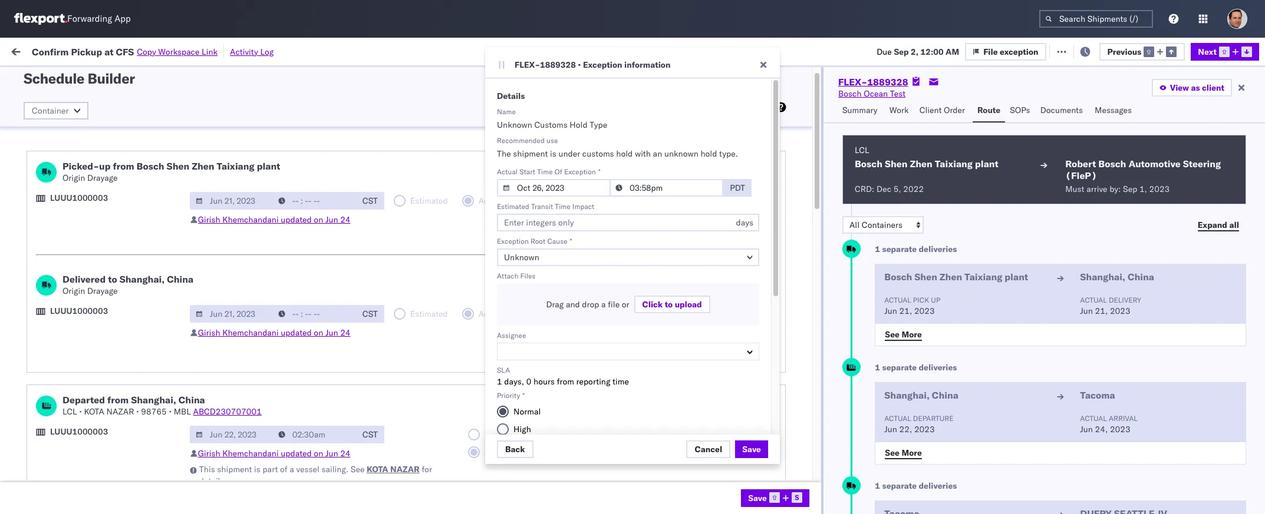 Task type: describe. For each thing, give the bounding box(es) containing it.
expand all
[[1198, 220, 1240, 230]]

work,
[[125, 73, 143, 82]]

schedule for schedule pickup from los angeles, ca link below departed
[[27, 409, 62, 420]]

back
[[505, 445, 525, 455]]

1 horizontal spatial zhen
[[910, 158, 933, 170]]

expand all button
[[1191, 216, 1247, 234]]

mbl/mawb numbers
[[948, 95, 1020, 104]]

1857563
[[790, 124, 826, 135]]

girish khemchandani updated on jun 24 for departed from shanghai, china
[[198, 449, 351, 459]]

1 flex-1873441 from the top
[[765, 150, 826, 161]]

reporting
[[576, 377, 611, 387]]

on for picked-up from bosch shen zhen taixiang plant
[[314, 215, 323, 225]]

los down builder
[[111, 98, 124, 108]]

test for flex-1874045
[[544, 228, 563, 239]]

import work button
[[95, 38, 154, 64]]

departed from shanghai, china lcl • kota nazar • 98765 • mbl abcd230707001
[[63, 395, 262, 418]]

girish for picked-up from bosch shen zhen taixiang plant
[[198, 215, 220, 225]]

pdt, for sep
[[257, 461, 276, 472]]

upload for upload customs clearance documents link under turnover
[[27, 279, 54, 290]]

flexport
[[516, 254, 546, 264]]

ocean fcl for vandelay
[[425, 150, 466, 161]]

9 resize handle column header from the left
[[1103, 91, 1117, 515]]

mmm d, yyyy text field for delivered to shanghai, china
[[190, 305, 274, 323]]

operator
[[1123, 95, 1151, 104]]

clearance down picked-
[[77, 201, 115, 212]]

jun inside actual delivery jun 21, 2023
[[1081, 306, 1093, 317]]

(flep)
[[1066, 170, 1097, 182]]

kota nazar link
[[367, 464, 420, 476]]

1 horizontal spatial kota
[[367, 465, 388, 475]]

ocean lcl
[[425, 461, 466, 472]]

schedule pickup from los angeles, ca for schedule pickup from los angeles, ca link on top of departed
[[27, 383, 172, 394]]

from for schedule pickup from los angeles, ca link below "ready"
[[92, 98, 109, 108]]

vandelay down flexport on the left of the page
[[516, 280, 550, 290]]

forwarding app link
[[14, 13, 131, 25]]

MMM D, YYYY text field
[[190, 426, 274, 444]]

upload for upload customs clearance documents link above 'document'
[[13, 227, 40, 238]]

0 horizontal spatial exception
[[1000, 46, 1039, 57]]

for inside for details.
[[422, 465, 432, 475]]

work button
[[885, 100, 915, 123]]

time for impact
[[555, 202, 571, 211]]

1 horizontal spatial shanghai, china
[[1081, 271, 1155, 283]]

4,
[[295, 461, 303, 472]]

mbl/mawb
[[948, 95, 989, 104]]

actual for 22,
[[885, 415, 912, 423]]

0 horizontal spatial by:
[[43, 72, 54, 83]]

0 horizontal spatial shipment
[[217, 465, 252, 475]]

origin inside delivered to shanghai, china origin drayage
[[63, 286, 85, 297]]

los inside 'link'
[[92, 357, 105, 368]]

0 horizontal spatial for
[[113, 73, 123, 82]]

081801
[[644, 254, 675, 264]]

updated for departed from shanghai, china
[[281, 449, 312, 459]]

1 horizontal spatial by:
[[1110, 184, 1121, 195]]

due
[[877, 46, 892, 57]]

messages button
[[1090, 100, 1139, 123]]

los down schedule pickup from los angeles international airport "link"
[[111, 175, 124, 186]]

760 at risk
[[217, 46, 258, 56]]

updated for delivered to shanghai, china
[[281, 328, 312, 339]]

forwarding
[[67, 13, 112, 24]]

china inside delivered to shanghai, china origin drayage
[[167, 274, 194, 285]]

actual for 24,
[[1081, 415, 1107, 423]]

drag and drop a file or
[[546, 300, 630, 310]]

schedule delivery appointment
[[27, 435, 145, 446]]

shen inside picked-up from bosch shen zhen taixiang plant origin drayage
[[167, 160, 189, 172]]

air
[[425, 124, 436, 135]]

ocean fcl for fake atlas
[[425, 384, 466, 394]]

3 deliveries from the top
[[919, 481, 957, 492]]

5 resize handle column header from the left
[[586, 91, 600, 515]]

6 resize handle column header from the left
[[726, 91, 740, 515]]

copy workspace link button
[[137, 46, 218, 57]]

1 1873441 from the top
[[790, 150, 826, 161]]

1 vertical spatial bosch shen zhen taixiang plant
[[885, 271, 1029, 283]]

schedule pickup from los angeles, ca link up departed
[[27, 382, 172, 394]]

schedule delivery appointment link
[[27, 434, 145, 446]]

documents for upload customs clearance documents link under turnover
[[131, 279, 174, 290]]

sla 1 days, 0 hours from reporting time
[[497, 366, 629, 387]]

drayage inside picked-up from bosch shen zhen taixiang plant origin drayage
[[87, 173, 118, 183]]

ocean inside bosch ocean test link
[[864, 88, 888, 99]]

updated for picked-up from bosch shen zhen taixiang plant
[[281, 215, 312, 225]]

upload proof of delivery
[[27, 461, 118, 471]]

1 at from the left
[[105, 46, 114, 57]]

h&m - test account for flex-1874043
[[516, 202, 605, 213]]

cst for delivered to shanghai, china
[[363, 309, 378, 320]]

2 vertical spatial delivery
[[88, 461, 118, 471]]

client order
[[920, 105, 965, 116]]

24 for departed from shanghai, china
[[340, 449, 351, 459]]

deliveries for shen
[[919, 244, 957, 255]]

flexport. image
[[14, 13, 67, 25]]

pickup for schedule pickup from los angeles, ca link under picked-
[[64, 175, 90, 186]]

2 horizontal spatial lcl
[[855, 145, 870, 156]]

see for shanghai, china
[[885, 448, 900, 459]]

schedule pickup from los angeles, ca link down "ready"
[[27, 97, 172, 109]]

actual delivery jun 21, 2023
[[1081, 296, 1142, 317]]

Search Shipments (/) text field
[[1040, 10, 1153, 28]]

upload proof of delivery button
[[27, 460, 118, 473]]

angeles, for schedule pickup from los angeles, ca link below "ready"
[[127, 98, 159, 108]]

shanghai, up actual departure jun 22, 2023
[[885, 390, 930, 402]]

numbers for container numbers
[[891, 95, 920, 104]]

• up client name button
[[578, 60, 581, 70]]

1 separate deliveries for bosch
[[875, 244, 957, 255]]

8 resize handle column header from the left
[[928, 91, 942, 515]]

fcl for flexport demo shipper
[[451, 254, 466, 264]]

2 horizontal spatial plant
[[1005, 271, 1029, 283]]

0 vertical spatial *
[[598, 167, 601, 176]]

actual for of
[[497, 167, 518, 176]]

customs inside details name unknown customs hold type recommended use the shipment is under customs hold with an unknown hold type.
[[535, 120, 568, 130]]

robert
[[1066, 158, 1097, 170]]

los inside schedule pickup from los angeles international airport
[[111, 118, 124, 128]]

lcl inside departed from shanghai, china lcl • kota nazar • 98765 • mbl abcd230707001
[[63, 407, 77, 418]]

jun inside actual arrival jun 24, 2023
[[1081, 425, 1093, 435]]

2023 right the 1,
[[1150, 184, 1170, 195]]

1 hold from the left
[[616, 149, 633, 159]]

complete
[[13, 253, 49, 264]]

-- : -- -- text field for departed from shanghai, china
[[272, 426, 356, 444]]

upload customs clearance documents link down turnover
[[27, 279, 174, 290]]

2 vertical spatial see
[[351, 465, 365, 475]]

mmm d, yyyy text field for picked-up from bosch shen zhen taixiang plant
[[190, 192, 274, 210]]

schedule pickup from los angeles, ca for schedule pickup from los angeles, ca link under picked-
[[27, 175, 172, 186]]

estimated transit time impact
[[497, 202, 595, 211]]

more for shanghai,
[[902, 448, 922, 459]]

order
[[944, 105, 965, 116]]

vandelay up transit
[[516, 176, 550, 187]]

dec
[[877, 184, 892, 195]]

1 horizontal spatial sep
[[894, 46, 909, 57]]

activity
[[230, 46, 258, 57]]

bosch ocean test link
[[839, 88, 906, 100]]

activity log
[[230, 46, 274, 57]]

filtered
[[12, 72, 41, 83]]

1 vertical spatial nazar
[[390, 465, 420, 475]]

flex-1874045
[[765, 228, 826, 239]]

of inside button
[[78, 461, 86, 471]]

click to upload button
[[634, 296, 710, 314]]

confirm for from
[[13, 357, 43, 368]]

taixiang inside picked-up from bosch shen zhen taixiang plant origin drayage
[[217, 160, 255, 172]]

estimated
[[497, 202, 529, 211]]

demo 123 down "or"
[[606, 332, 646, 342]]

angeles, for schedule pickup from los angeles, ca link below departed
[[127, 409, 159, 420]]

1 vertical spatial exception
[[564, 167, 596, 176]]

0 vertical spatial a
[[602, 300, 606, 310]]

1 vertical spatial save button
[[741, 490, 810, 508]]

route button
[[973, 100, 1006, 123]]

details
[[497, 91, 525, 101]]

2 flex-1886217 from the top
[[765, 332, 826, 342]]

with
[[635, 149, 651, 159]]

2023 right 23,
[[313, 436, 334, 446]]

attach
[[497, 272, 519, 281]]

work inside button
[[890, 105, 909, 116]]

0 vertical spatial save button
[[736, 441, 768, 459]]

1,
[[1140, 184, 1148, 195]]

bosch inside picked-up from bosch shen zhen taixiang plant origin drayage
[[137, 160, 164, 172]]

2023 inside actual pick up jun 21, 2023
[[915, 306, 935, 317]]

priority
[[497, 392, 520, 400]]

1 inside sla 1 days, 0 hours from reporting time
[[497, 377, 502, 387]]

ca for schedule pickup from los angeles, ca link on top of departed
[[161, 383, 172, 394]]

8:59
[[222, 461, 240, 472]]

los down confirm pickup from los angeles, ca button
[[111, 383, 124, 394]]

girish khemchandani updated on jun 24 button for delivered to shanghai, china
[[198, 328, 351, 339]]

nazar inside departed from shanghai, china lcl • kota nazar • 98765 • mbl abcd230707001
[[106, 407, 134, 418]]

1889144
[[790, 384, 826, 394]]

2 horizontal spatial zhen
[[940, 271, 963, 283]]

cst for picked-up from bosch shen zhen taixiang plant
[[363, 196, 378, 206]]

customs for upload customs clearance documents link under 'airport'
[[42, 149, 75, 160]]

up inside picked-up from bosch shen zhen taixiang plant origin drayage
[[99, 160, 111, 172]]

2 gaurav from the top
[[1123, 176, 1149, 187]]

an
[[653, 149, 662, 159]]

girish khemchandani updated on jun 24 for delivered to shanghai, china
[[198, 328, 351, 339]]

from inside picked-up from bosch shen zhen taixiang plant origin drayage
[[113, 160, 134, 172]]

crd: dec 5, 2022
[[855, 184, 924, 195]]

high
[[514, 425, 531, 435]]

1 horizontal spatial plant
[[975, 158, 999, 170]]

origin inside picked-up from bosch shen zhen taixiang plant origin drayage
[[63, 173, 85, 183]]

ocean fcl for h&m - test account
[[425, 202, 466, 213]]

sops button
[[1006, 100, 1036, 123]]

bosch inside bosch ocean test link
[[839, 88, 862, 99]]

separate for bosch
[[882, 244, 917, 255]]

is inside details name unknown customs hold type recommended use the shipment is under customs hold with an unknown hold type.
[[550, 149, 557, 159]]

fake for flex-1889145
[[516, 410, 533, 420]]

of
[[555, 167, 562, 176]]

status
[[65, 73, 85, 82]]

1 horizontal spatial exception
[[1080, 46, 1119, 56]]

confirm pickup at cfs copy workspace link
[[32, 46, 218, 57]]

upload
[[675, 300, 702, 310]]

ca for schedule pickup from los angeles, ca link above confirm pickup from los angeles, ca
[[147, 331, 158, 342]]

h&m - test account for flex-1874045
[[516, 228, 605, 239]]

drayage inside delivered to shanghai, china origin drayage
[[87, 286, 118, 297]]

0 horizontal spatial shanghai, china
[[885, 390, 959, 402]]

status : ready for work, blocked, in progress
[[65, 73, 214, 82]]

2 resize handle column header from the left
[[356, 91, 370, 515]]

pickup for confirm pickup from los angeles, ca 'link'
[[45, 357, 71, 368]]

customs for upload customs clearance documents link under turnover
[[56, 279, 89, 290]]

girish khemchandani updated on jun 24 button for departed from shanghai, china
[[198, 449, 351, 459]]

angeles
[[127, 118, 156, 128]]

schedule down work
[[24, 70, 84, 87]]

root
[[531, 237, 546, 246]]

Enter integers only number field
[[497, 214, 760, 232]]

1 horizontal spatial file
[[1064, 46, 1078, 56]]

pickup up :
[[71, 46, 102, 57]]

from for schedule pickup from los angeles, ca link below departed
[[92, 409, 109, 420]]

schedule for schedule pickup from los angeles international airport "link"
[[27, 118, 62, 128]]

upload customs clearance documents link up 'document'
[[13, 227, 160, 239]]

• down departed
[[79, 407, 82, 418]]

1874045
[[790, 228, 826, 239]]

flex-1874043
[[765, 202, 826, 213]]

upload customs clearance documents for upload customs clearance documents link below picked-
[[13, 201, 160, 212]]

more for bosch
[[902, 329, 922, 340]]

departure
[[913, 415, 954, 423]]

upload customs clearance documents button for vandelay
[[13, 149, 160, 162]]

atlas for flex-1889144
[[536, 384, 555, 394]]

clearance down turnover
[[91, 279, 129, 290]]

h&m for flex-1874043
[[516, 202, 534, 213]]

proof
[[56, 461, 76, 471]]

1 vertical spatial is
[[254, 465, 261, 475]]

document
[[51, 253, 90, 264]]

view as client button
[[1152, 79, 1233, 97]]

0 horizontal spatial file exception
[[984, 46, 1039, 57]]

confirm pickup from los angeles, ca link
[[13, 356, 153, 368]]

0 horizontal spatial file
[[984, 46, 998, 57]]

activity log button
[[230, 45, 274, 58]]

angeles, for schedule pickup from los angeles, ca link above confirm pickup from los angeles, ca
[[112, 331, 145, 342]]

link
[[202, 46, 218, 57]]

cause
[[547, 237, 568, 246]]

container button
[[24, 102, 89, 120]]

action
[[1224, 46, 1250, 56]]

workspace
[[158, 46, 200, 57]]

girish khemchandani updated on jun 24 button for picked-up from bosch shen zhen taixiang plant
[[198, 215, 351, 225]]

blocked,
[[145, 73, 175, 82]]

schedule pickup from los angeles, ca for schedule pickup from los angeles, ca link below departed
[[27, 409, 172, 420]]

from for schedule pickup from los angeles international airport "link"
[[92, 118, 109, 128]]

1 horizontal spatial of
[[280, 465, 288, 475]]

on for departed from shanghai, china
[[314, 449, 323, 459]]

schedule pickup from los angeles, ca for schedule pickup from los angeles, ca link above confirm pickup from los angeles, ca
[[13, 331, 158, 342]]

vandelay west
[[606, 280, 661, 290]]

8:59 pm pdt, sep 4, 2023
[[222, 461, 325, 472]]

demo 123 up assignee
[[516, 306, 555, 316]]

1 resize handle column header from the left
[[201, 91, 215, 515]]

name for client
[[536, 95, 555, 104]]

as
[[1191, 83, 1200, 93]]

see more button for bosch
[[878, 326, 929, 344]]

previous button
[[1100, 43, 1186, 60]]

upload for upload proof of delivery link
[[27, 461, 54, 471]]

0 horizontal spatial *
[[523, 392, 525, 400]]

actions
[[1215, 95, 1239, 104]]

client
[[1202, 83, 1225, 93]]

0 vertical spatial save
[[743, 445, 761, 455]]

expand
[[1198, 220, 1228, 230]]

schedule pickup from los angeles, ca link up confirm pickup from los angeles, ca
[[13, 331, 158, 342]]

clearance up turnover
[[77, 227, 115, 238]]

confirm pickup from los angeles, ca
[[13, 357, 153, 368]]

clearance up picked-
[[77, 149, 115, 160]]

pickup for schedule pickup from los angeles, ca link above confirm pickup from los angeles, ca
[[50, 331, 75, 342]]

documents for upload customs clearance documents link under 'airport'
[[117, 149, 160, 160]]

2 flex-1873441 from the top
[[765, 176, 826, 187]]

shanghai, inside delivered to shanghai, china origin drayage
[[119, 274, 165, 285]]

attach files
[[497, 272, 536, 281]]

h&m for flex-1874045
[[516, 228, 534, 239]]

next button
[[1191, 43, 1260, 60]]

sep for 8:59 pm pdt, sep 4, 2023
[[278, 461, 293, 472]]

shanghai, up actual delivery jun 21, 2023
[[1081, 271, 1126, 283]]

shipment inside details name unknown customs hold type recommended use the shipment is under customs hold with an unknown hold type.
[[513, 149, 548, 159]]

schedule pickup from los angeles, ca link down picked-
[[27, 175, 172, 187]]

actual for 21,
[[1081, 296, 1107, 305]]

see more button for shanghai,
[[878, 445, 929, 462]]

2 vertical spatial lcl
[[451, 461, 466, 472]]

demo 123 down drag
[[516, 332, 555, 342]]

angeles, for schedule pickup from los angeles, ca link on top of departed
[[127, 383, 159, 394]]

1 gaurav jawla from the top
[[1123, 150, 1172, 161]]

• left the "mbl"
[[169, 407, 172, 418]]

demo 123 up the 0
[[516, 358, 555, 368]]

• left 98765
[[136, 407, 139, 418]]



Task type: vqa. For each thing, say whether or not it's contained in the screenshot.
the bottom FLEX- 458574
no



Task type: locate. For each thing, give the bounding box(es) containing it.
0 horizontal spatial up
[[99, 160, 111, 172]]

confirm inside 'link'
[[13, 357, 43, 368]]

abcd230707001
[[193, 407, 262, 418], [948, 436, 1017, 446], [948, 461, 1017, 472], [948, 487, 1017, 498]]

account for flex-1874043
[[565, 202, 605, 213]]

3 flex-1886217 from the top
[[765, 358, 826, 368]]

view as client
[[1170, 83, 1225, 93]]

1 vertical spatial lcl
[[63, 407, 77, 418]]

0 vertical spatial new test entity
[[606, 150, 665, 161]]

22,
[[900, 425, 912, 435]]

0 horizontal spatial plant
[[257, 160, 280, 172]]

from up departed
[[92, 383, 109, 394]]

customs for upload customs clearance documents link below picked-
[[42, 201, 75, 212]]

3 1886217 from the top
[[790, 358, 826, 368]]

3 khemchandani from the top
[[222, 449, 279, 459]]

from down "ready"
[[92, 98, 109, 108]]

1 h&m - test account from the top
[[516, 202, 605, 213]]

demo 123 up time
[[606, 358, 646, 368]]

10 resize handle column header from the left
[[1194, 91, 1208, 515]]

more down actual pick up jun 21, 2023
[[902, 329, 922, 340]]

delivery inside button
[[45, 305, 76, 316]]

abcd230707001 inside departed from shanghai, china lcl • kota nazar • 98765 • mbl abcd230707001
[[193, 407, 262, 418]]

delivered
[[63, 274, 106, 285]]

2 1 separate deliveries from the top
[[875, 363, 957, 373]]

zhen inside picked-up from bosch shen zhen taixiang plant origin drayage
[[192, 160, 214, 172]]

shanghai, up 98765
[[131, 395, 176, 406]]

1 vertical spatial kota
[[367, 465, 388, 475]]

actual arrival jun 24, 2023
[[1081, 415, 1138, 435]]

pick
[[913, 296, 930, 305]]

jawla
[[1152, 150, 1172, 161], [1152, 176, 1172, 187]]

1 horizontal spatial *
[[570, 237, 572, 246]]

previous
[[1108, 46, 1142, 57]]

by: right arrive
[[1110, 184, 1121, 195]]

upload customs clearance documents button
[[13, 149, 160, 162], [13, 201, 160, 214], [13, 227, 160, 240]]

flex-1889328 button
[[746, 433, 828, 449], [746, 433, 828, 449], [746, 459, 828, 475], [746, 459, 828, 475], [746, 484, 828, 501], [746, 484, 828, 501]]

china inside departed from shanghai, china lcl • kota nazar • 98765 • mbl abcd230707001
[[179, 395, 205, 406]]

2023 inside actual arrival jun 24, 2023
[[1110, 425, 1131, 435]]

atlas right the 0
[[536, 384, 555, 394]]

Unknown text field
[[497, 249, 760, 267]]

2023 down delivery
[[1110, 306, 1131, 317]]

1 origin from the top
[[63, 173, 85, 183]]

--
[[948, 98, 959, 109], [606, 124, 617, 135], [948, 124, 959, 135], [948, 150, 959, 161], [606, 202, 617, 213], [606, 228, 617, 239], [948, 254, 959, 264], [948, 280, 959, 290], [948, 332, 959, 342], [948, 358, 959, 368], [948, 384, 959, 394], [948, 410, 959, 420]]

documents for upload customs clearance documents link above 'document'
[[117, 227, 160, 238]]

3 1 separate deliveries from the top
[[875, 481, 957, 492]]

schedule delivery appointment button
[[27, 434, 145, 447]]

flex-1873441 button
[[746, 147, 828, 164], [746, 147, 828, 164], [746, 173, 828, 190], [746, 173, 828, 190]]

gaurav jawla up the 1,
[[1123, 150, 1172, 161]]

name inside button
[[536, 95, 555, 104]]

schedule for schedule pickup from los angeles, ca link below "ready"
[[27, 98, 62, 108]]

confirm down complete
[[13, 305, 43, 316]]

-- : -- -- text field for delivered to shanghai, china
[[272, 305, 356, 323]]

h&m up flexport on the left of the page
[[516, 228, 534, 239]]

at left risk
[[235, 46, 242, 56]]

1 horizontal spatial up
[[931, 296, 941, 305]]

ocean fcl
[[425, 150, 466, 161], [425, 202, 466, 213], [425, 254, 466, 264], [425, 306, 466, 316], [425, 384, 466, 394]]

nazar up appointment
[[106, 407, 134, 418]]

1 vertical spatial 1886217
[[790, 332, 826, 342]]

1 vertical spatial container
[[32, 106, 69, 116]]

from inside schedule pickup from los angeles international airport
[[92, 118, 109, 128]]

fake atlas for flex-1889145
[[516, 410, 555, 420]]

confirm delivery
[[13, 305, 76, 316]]

name down details
[[497, 107, 516, 116]]

2023 inside actual delivery jun 21, 2023
[[1110, 306, 1131, 317]]

upload customs clearance documents button up 'document'
[[13, 227, 160, 240]]

2 entity from the top
[[643, 176, 665, 187]]

delivery for schedule
[[64, 435, 94, 446]]

2 vertical spatial *
[[523, 392, 525, 400]]

2 ocean fcl from the top
[[425, 202, 466, 213]]

from inside departed from shanghai, china lcl • kota nazar • 98765 • mbl abcd230707001
[[107, 395, 129, 406]]

kota inside departed from shanghai, china lcl • kota nazar • 98765 • mbl abcd230707001
[[84, 407, 104, 418]]

205
[[272, 46, 287, 56]]

1 test from the top
[[544, 202, 563, 213]]

0 vertical spatial gaurav jawla
[[1123, 150, 1172, 161]]

upload customs clearance documents for upload customs clearance documents link under 'airport'
[[13, 149, 160, 160]]

pickup for schedule pickup from los angeles international airport "link"
[[64, 118, 90, 128]]

route
[[978, 105, 1001, 116]]

1 1 separate deliveries from the top
[[875, 244, 957, 255]]

-- : -- -- text field for picked-up from bosch shen zhen taixiang plant
[[272, 192, 356, 210]]

24 for picked-up from bosch shen zhen taixiang plant
[[340, 215, 351, 225]]

resize handle column header
[[201, 91, 215, 515], [356, 91, 370, 515], [405, 91, 419, 515], [496, 91, 510, 515], [586, 91, 600, 515], [726, 91, 740, 515], [838, 91, 852, 515], [928, 91, 942, 515], [1103, 91, 1117, 515], [1194, 91, 1208, 515], [1235, 91, 1250, 515]]

to for upload
[[665, 300, 673, 310]]

must
[[1066, 184, 1085, 195]]

2 vertical spatial girish khemchandani updated on jun 24 button
[[198, 449, 351, 459]]

2 h&m from the top
[[516, 228, 534, 239]]

fake atlas for flex-1889144
[[516, 384, 555, 394]]

flex-1847953
[[765, 98, 826, 109]]

2 see more button from the top
[[878, 445, 929, 462]]

shanghai, inside departed from shanghai, china lcl • kota nazar • 98765 • mbl abcd230707001
[[131, 395, 176, 406]]

china
[[1128, 271, 1155, 283], [167, 274, 194, 285], [932, 390, 959, 402], [179, 395, 205, 406]]

3 fcl from the top
[[451, 254, 466, 264]]

2 new from the top
[[606, 176, 623, 187]]

plant inside picked-up from bosch shen zhen taixiang plant origin drayage
[[257, 160, 280, 172]]

airport
[[77, 129, 103, 140]]

schedule inside schedule pickup from los angeles international airport
[[27, 118, 62, 128]]

0 vertical spatial exception
[[583, 60, 622, 70]]

0 vertical spatial 24
[[340, 215, 351, 225]]

actual inside actual pick up jun 21, 2023
[[885, 296, 912, 305]]

container for container
[[32, 106, 69, 116]]

fcl for fake atlas
[[451, 384, 466, 394]]

angeles, up angeles
[[127, 98, 159, 108]]

fake for flex-1889144
[[516, 384, 533, 394]]

ready
[[91, 73, 111, 82]]

girish for departed from shanghai, china
[[198, 449, 220, 459]]

actual up 22, at the right of page
[[885, 415, 912, 423]]

2 updated from the top
[[281, 328, 312, 339]]

2 24 from the top
[[340, 328, 351, 339]]

2 vertical spatial exception
[[497, 237, 529, 246]]

ca
[[161, 98, 172, 108], [161, 175, 172, 186], [147, 331, 158, 342], [142, 357, 153, 368], [161, 383, 172, 394], [161, 409, 172, 420]]

kota right sailing.
[[367, 465, 388, 475]]

delivery
[[45, 305, 76, 316], [64, 435, 94, 446], [88, 461, 118, 471]]

1 vertical spatial cst
[[363, 309, 378, 320]]

ca for schedule pickup from los angeles, ca link below departed
[[161, 409, 172, 420]]

2023 right 4,
[[305, 461, 325, 472]]

cancel button
[[687, 441, 731, 459]]

pdt, for jun
[[262, 436, 281, 446]]

priority *
[[497, 392, 525, 400]]

upload customs clearance documents link down 'airport'
[[13, 149, 160, 161]]

impact
[[573, 202, 595, 211]]

to inside delivered to shanghai, china origin drayage
[[108, 274, 117, 285]]

1 deliveries from the top
[[919, 244, 957, 255]]

0 horizontal spatial sep
[[278, 461, 293, 472]]

1 vertical spatial h&m
[[516, 228, 534, 239]]

1 horizontal spatial file exception
[[1064, 46, 1119, 56]]

1 vertical spatial sep
[[1123, 184, 1138, 195]]

2 vertical spatial 1886217
[[790, 358, 826, 368]]

1 vertical spatial gaurav
[[1123, 176, 1149, 187]]

1 vertical spatial a
[[290, 465, 294, 475]]

khemchandani
[[222, 215, 279, 225], [222, 328, 279, 339], [222, 449, 279, 459]]

los down schedule pickup from los angeles, ca button
[[92, 357, 105, 368]]

1 girish from the top
[[198, 215, 220, 225]]

and
[[566, 300, 580, 310]]

0 horizontal spatial hold
[[616, 149, 633, 159]]

1 vertical spatial updated
[[281, 328, 312, 339]]

0 vertical spatial separate
[[882, 244, 917, 255]]

schedule up proof
[[27, 435, 62, 446]]

normal
[[514, 407, 541, 418]]

5 fcl from the top
[[451, 384, 466, 394]]

messages
[[1095, 105, 1132, 116]]

numbers for mbl/mawb numbers
[[991, 95, 1020, 104]]

files
[[520, 272, 536, 281]]

upload customs clearance documents button for h&m - test account
[[13, 201, 160, 214]]

actual departure jun 22, 2023
[[885, 415, 954, 435]]

actual pick up jun 21, 2023
[[885, 296, 941, 317]]

fcl for vandelay
[[451, 150, 466, 161]]

flex-1873441 down flex-1857563
[[765, 150, 826, 161]]

h&m - test account up cause
[[516, 202, 605, 213]]

2 vertical spatial deliveries
[[919, 481, 957, 492]]

1 vertical spatial save
[[748, 493, 767, 504]]

1 horizontal spatial for
[[422, 465, 432, 475]]

1 girish khemchandani updated on jun 24 button from the top
[[198, 215, 351, 225]]

exception up mbl/mawb numbers button
[[1000, 46, 1039, 57]]

2023 inside actual departure jun 22, 2023
[[915, 425, 935, 435]]

0 vertical spatial h&m
[[516, 202, 534, 213]]

separate for shanghai,
[[882, 363, 917, 373]]

vandelay up start
[[516, 150, 550, 161]]

jawla down automotive on the right top of the page
[[1152, 176, 1172, 187]]

file exception up mbl/mawb numbers button
[[984, 46, 1039, 57]]

upload for upload customs clearance documents link below picked-
[[13, 201, 40, 212]]

actual inside actual departure jun 22, 2023
[[885, 415, 912, 423]]

a left 4,
[[290, 465, 294, 475]]

2 girish from the top
[[198, 328, 220, 339]]

2 girish khemchandani updated on jun 24 button from the top
[[198, 328, 351, 339]]

see for bosch shen zhen taixiang plant
[[885, 329, 900, 340]]

1 see more button from the top
[[878, 326, 929, 344]]

flex-1885850 button
[[746, 277, 828, 293], [746, 277, 828, 293]]

1 account from the top
[[565, 202, 605, 213]]

schedule for schedule delivery appointment link
[[27, 435, 62, 446]]

confirm inside button
[[13, 305, 43, 316]]

actual for jun
[[885, 296, 912, 305]]

actual inside actual arrival jun 24, 2023
[[1081, 415, 1107, 423]]

1 ocean fcl from the top
[[425, 150, 466, 161]]

1 flex-1886217 from the top
[[765, 306, 826, 316]]

h&m - test account up flexport demo shipper
[[516, 228, 605, 239]]

3 ocean fcl from the top
[[425, 254, 466, 264]]

1 see more from the top
[[885, 329, 922, 340]]

2 vertical spatial upload customs clearance documents button
[[13, 227, 160, 240]]

flex-1873441 up flex-1874043
[[765, 176, 826, 187]]

from for schedule pickup from los angeles, ca link above confirm pickup from los angeles, ca
[[78, 331, 95, 342]]

1 h&m from the top
[[516, 202, 534, 213]]

0 horizontal spatial zhen
[[192, 160, 214, 172]]

0 vertical spatial origin
[[63, 173, 85, 183]]

0 vertical spatial upload customs clearance documents button
[[13, 149, 160, 162]]

24
[[340, 215, 351, 225], [340, 328, 351, 339], [340, 449, 351, 459]]

0 vertical spatial gaurav
[[1123, 150, 1149, 161]]

for left the work,
[[113, 73, 123, 82]]

0 horizontal spatial to
[[108, 274, 117, 285]]

* right 'priority'
[[523, 392, 525, 400]]

pickup for schedule pickup from los angeles, ca link below "ready"
[[64, 98, 90, 108]]

0 vertical spatial see
[[885, 329, 900, 340]]

actual left pick on the right of the page
[[885, 296, 912, 305]]

0 vertical spatial is
[[550, 149, 557, 159]]

2 h&m - test account from the top
[[516, 228, 605, 239]]

3 updated from the top
[[281, 449, 312, 459]]

pickup inside schedule pickup from los angeles international airport
[[64, 118, 90, 128]]

schedule for schedule pickup from los angeles, ca link under picked-
[[27, 175, 62, 186]]

0 vertical spatial deliveries
[[919, 244, 957, 255]]

customs down international
[[42, 149, 75, 160]]

zhen
[[910, 158, 933, 170], [192, 160, 214, 172], [940, 271, 963, 283]]

details name unknown customs hold type recommended use the shipment is under customs hold with an unknown hold type.
[[497, 91, 738, 159]]

builder
[[88, 70, 135, 87]]

view
[[1170, 83, 1189, 93]]

1 horizontal spatial time
[[555, 202, 571, 211]]

0 vertical spatial client
[[516, 95, 535, 104]]

Search Work text field
[[869, 42, 997, 60]]

23,
[[299, 436, 311, 446]]

2 at from the left
[[235, 46, 242, 56]]

1 21, from the left
[[900, 306, 912, 317]]

2 khemchandani from the top
[[222, 328, 279, 339]]

3 cst from the top
[[363, 430, 378, 441]]

7 resize handle column header from the left
[[838, 91, 852, 515]]

to right click
[[665, 300, 673, 310]]

pickup down departed
[[64, 409, 90, 420]]

21, inside actual delivery jun 21, 2023
[[1095, 306, 1108, 317]]

0 vertical spatial bosch shen zhen taixiang plant
[[855, 158, 999, 170]]

from for confirm pickup from los angeles, ca 'link'
[[73, 357, 90, 368]]

angeles, down schedule pickup from los angeles, ca button
[[108, 357, 140, 368]]

2 cst from the top
[[363, 309, 378, 320]]

jun inside actual departure jun 22, 2023
[[885, 425, 898, 435]]

2 horizontal spatial *
[[598, 167, 601, 176]]

upload customs clearance documents for upload customs clearance documents link above 'document'
[[13, 227, 160, 238]]

1 horizontal spatial shen
[[885, 158, 908, 170]]

schedule pickup from los angeles international airport link
[[27, 117, 200, 141]]

ca for schedule pickup from los angeles, ca link below "ready"
[[161, 98, 172, 108]]

part
[[263, 465, 278, 475]]

file
[[608, 300, 620, 310]]

demo 123 down vandelay west
[[606, 306, 646, 316]]

2 numbers from the left
[[991, 95, 1020, 104]]

from down schedule pickup from los angeles, ca button
[[73, 357, 90, 368]]

progress
[[185, 73, 214, 82]]

3 resize handle column header from the left
[[405, 91, 419, 515]]

mbl/mawb numbers button
[[942, 93, 1105, 104]]

flex-1874043 button
[[746, 199, 828, 216], [746, 199, 828, 216]]

pickup inside 'link'
[[45, 357, 71, 368]]

1 vertical spatial new test entity
[[606, 176, 665, 187]]

up inside actual pick up jun 21, 2023
[[931, 296, 941, 305]]

steering
[[1183, 158, 1221, 170]]

1 1886217 from the top
[[790, 306, 826, 316]]

from up 'airport'
[[92, 118, 109, 128]]

time for of
[[537, 167, 553, 176]]

los left angeles
[[111, 118, 124, 128]]

upload customs clearance documents button down picked-
[[13, 201, 160, 214]]

1 separate from the top
[[882, 244, 917, 255]]

0 horizontal spatial at
[[105, 46, 114, 57]]

1 drayage from the top
[[87, 173, 118, 183]]

upload customs clearance documents down picked-
[[13, 201, 160, 212]]

2 girish khemchandani updated on jun 24 from the top
[[198, 328, 351, 339]]

2 new test entity from the top
[[606, 176, 665, 187]]

from for schedule pickup from los angeles, ca link on top of departed
[[92, 383, 109, 394]]

see more button down actual pick up jun 21, 2023
[[878, 326, 929, 344]]

sep for must arrive by: sep 1, 2023
[[1123, 184, 1138, 195]]

1 fcl from the top
[[451, 150, 466, 161]]

1 jawla from the top
[[1152, 150, 1172, 161]]

information
[[625, 60, 671, 70]]

fcl for h&m - test account
[[451, 202, 466, 213]]

1873441 down 1857563
[[790, 150, 826, 161]]

3 girish khemchandani updated on jun 24 from the top
[[198, 449, 351, 459]]

3 on from the top
[[314, 449, 323, 459]]

hold left type.
[[701, 149, 717, 159]]

unknown inside details name unknown customs hold type recommended use the shipment is under customs hold with an unknown hold type.
[[497, 120, 532, 130]]

24 for delivered to shanghai, china
[[340, 328, 351, 339]]

0 vertical spatial time
[[537, 167, 553, 176]]

vandelay up "or"
[[606, 280, 640, 290]]

schedule pickup from los angeles, ca link down departed
[[27, 408, 172, 420]]

upload inside button
[[27, 461, 54, 471]]

type
[[590, 120, 608, 130]]

2 test from the top
[[544, 228, 563, 239]]

is down use
[[550, 149, 557, 159]]

actual inside actual delivery jun 21, 2023
[[1081, 296, 1107, 305]]

on for delivered to shanghai, china
[[314, 328, 323, 339]]

deliveries for china
[[919, 363, 957, 373]]

flex-1886217
[[765, 306, 826, 316], [765, 332, 826, 342], [765, 358, 826, 368]]

actual left delivery
[[1081, 296, 1107, 305]]

confirm for at
[[32, 46, 69, 57]]

robert bosch automotive steering (flep)
[[1066, 158, 1221, 182]]

vessel
[[296, 465, 320, 475]]

2 1873441 from the top
[[790, 176, 826, 187]]

at left cfs
[[105, 46, 114, 57]]

complete document turnover button
[[13, 253, 124, 266]]

1 updated from the top
[[281, 215, 312, 225]]

ocean fcl for flexport demo shipper
[[425, 254, 466, 264]]

1 horizontal spatial lcl
[[451, 461, 466, 472]]

1 24 from the top
[[340, 215, 351, 225]]

gaurav jawla down automotive on the right top of the page
[[1123, 176, 1172, 187]]

khemchandani for delivered to shanghai, china
[[222, 328, 279, 339]]

under
[[559, 149, 580, 159]]

name inside details name unknown customs hold type recommended use the shipment is under customs hold with an unknown hold type.
[[497, 107, 516, 116]]

sep left the 1,
[[1123, 184, 1138, 195]]

all
[[1230, 220, 1240, 230]]

0 vertical spatial name
[[536, 95, 555, 104]]

client name button
[[510, 93, 589, 104]]

2 21, from the left
[[1095, 306, 1108, 317]]

jun inside actual pick up jun 21, 2023
[[885, 306, 898, 317]]

kota down departed
[[84, 407, 104, 418]]

batch action button
[[1181, 42, 1258, 60]]

pickup up 'airport'
[[64, 118, 90, 128]]

khemchandani for picked-up from bosch shen zhen taixiang plant
[[222, 215, 279, 225]]

4 fcl from the top
[[451, 306, 466, 316]]

pm for 8:59
[[242, 461, 255, 472]]

1873441 up 1874043
[[790, 176, 826, 187]]

0 vertical spatial jawla
[[1152, 150, 1172, 161]]

1 horizontal spatial name
[[536, 95, 555, 104]]

from for schedule pickup from los angeles, ca link under picked-
[[92, 175, 109, 186]]

3 24 from the top
[[340, 449, 351, 459]]

1 vertical spatial 24
[[340, 328, 351, 339]]

1 vertical spatial upload customs clearance documents button
[[13, 201, 160, 214]]

2 deliveries from the top
[[919, 363, 957, 373]]

1 more from the top
[[902, 329, 922, 340]]

see more for bosch
[[885, 329, 922, 340]]

file exception button
[[1045, 42, 1126, 60], [1045, 42, 1126, 60], [965, 43, 1046, 60], [965, 43, 1046, 60]]

2023 down pick on the right of the page
[[915, 306, 935, 317]]

1 horizontal spatial a
[[602, 300, 606, 310]]

1 horizontal spatial numbers
[[991, 95, 1020, 104]]

1 horizontal spatial work
[[890, 105, 909, 116]]

1 vertical spatial up
[[931, 296, 941, 305]]

los up confirm pickup from los angeles, ca 'link'
[[97, 331, 110, 342]]

0 vertical spatial test
[[544, 202, 563, 213]]

0 vertical spatial 1873441
[[790, 150, 826, 161]]

fcl for demo 123
[[451, 306, 466, 316]]

2 vertical spatial 24
[[340, 449, 351, 459]]

drop
[[582, 300, 599, 310]]

0 horizontal spatial shen
[[167, 160, 189, 172]]

exception left information
[[583, 60, 622, 70]]

upload customs clearance documents down turnover
[[27, 279, 174, 290]]

schedule pickup from los angeles, ca button
[[13, 331, 158, 344]]

angeles, inside schedule pickup from los angeles, ca button
[[112, 331, 145, 342]]

0 vertical spatial container
[[858, 95, 889, 104]]

shanghai,
[[1081, 271, 1126, 283], [119, 274, 165, 285], [885, 390, 930, 402], [131, 395, 176, 406]]

atlas right reporting at bottom left
[[626, 384, 646, 394]]

1 vertical spatial girish khemchandani updated on jun 24 button
[[198, 328, 351, 339]]

work inside button
[[129, 46, 150, 56]]

2 jawla from the top
[[1152, 176, 1172, 187]]

pickup down schedule pickup from los angeles, ca button
[[45, 357, 71, 368]]

0 vertical spatial girish khemchandani updated on jun 24 button
[[198, 215, 351, 225]]

2 separate from the top
[[882, 363, 917, 373]]

client for client order
[[920, 105, 942, 116]]

1 horizontal spatial container
[[858, 95, 889, 104]]

flex-1889144
[[765, 384, 826, 394]]

2 on from the top
[[314, 328, 323, 339]]

kota
[[84, 407, 104, 418], [367, 465, 388, 475]]

1 numbers from the left
[[891, 95, 920, 104]]

to inside "click to upload" button
[[665, 300, 673, 310]]

see more for shanghai,
[[885, 448, 922, 459]]

1 horizontal spatial shipment
[[513, 149, 548, 159]]

client name
[[516, 95, 555, 104]]

-- : -- -- text field
[[610, 179, 724, 197], [272, 192, 356, 210], [272, 305, 356, 323], [272, 426, 356, 444]]

0 vertical spatial delivery
[[45, 305, 76, 316]]

2 origin from the top
[[63, 286, 85, 297]]

angeles, inside confirm pickup from los angeles, ca 'link'
[[108, 357, 140, 368]]

name for details
[[497, 107, 516, 116]]

account up shipper
[[565, 228, 605, 239]]

3 upload customs clearance documents button from the top
[[13, 227, 160, 240]]

11 resize handle column header from the left
[[1235, 91, 1250, 515]]

2 horizontal spatial shen
[[915, 271, 938, 283]]

for right kota nazar link
[[422, 465, 432, 475]]

0 vertical spatial kota
[[84, 407, 104, 418]]

documents inside button
[[1041, 105, 1083, 116]]

updated
[[281, 215, 312, 225], [281, 328, 312, 339], [281, 449, 312, 459]]

1 girish khemchandani updated on jun 24 from the top
[[198, 215, 351, 225]]

2 upload customs clearance documents button from the top
[[13, 201, 160, 214]]

ac
[[516, 124, 527, 135]]

1 gaurav from the top
[[1123, 150, 1149, 161]]

schedule pickup from los angeles, ca up confirm pickup from los angeles, ca
[[13, 331, 158, 342]]

1 entity from the top
[[643, 150, 665, 161]]

2 drayage from the top
[[87, 286, 118, 297]]

schedule down filtered by: at the top of the page
[[27, 98, 62, 108]]

los up appointment
[[111, 409, 124, 420]]

from down departed
[[92, 409, 109, 420]]

account right transit
[[565, 202, 605, 213]]

fake atlas
[[516, 384, 555, 394], [606, 384, 646, 394], [516, 410, 555, 420]]

client for client name
[[516, 95, 535, 104]]

more down 22, at the right of page
[[902, 448, 922, 459]]

1 vertical spatial deliveries
[[919, 363, 957, 373]]

sailing.
[[322, 465, 349, 475]]

test left impact
[[544, 202, 563, 213]]

appointment
[[97, 435, 145, 446]]

3 separate from the top
[[882, 481, 917, 492]]

angeles, for confirm pickup from los angeles, ca 'link'
[[108, 357, 140, 368]]

from inside 'link'
[[73, 357, 90, 368]]

from right departed
[[107, 395, 129, 406]]

21, inside actual pick up jun 21, 2023
[[900, 306, 912, 317]]

1 cst from the top
[[363, 196, 378, 206]]

bosch inside robert bosch automotive steering (flep)
[[1099, 158, 1127, 170]]

container for container numbers
[[858, 95, 889, 104]]

schedule up schedule delivery appointment link
[[27, 409, 62, 420]]

1 vertical spatial *
[[570, 237, 572, 246]]

cst for departed from shanghai, china
[[363, 430, 378, 441]]

1 upload customs clearance documents button from the top
[[13, 149, 160, 162]]

up down 'airport'
[[99, 160, 111, 172]]

from up confirm pickup from los angeles, ca
[[78, 331, 95, 342]]

actual up "24,"
[[1081, 415, 1107, 423]]

abcd230707001 button
[[193, 407, 262, 418]]

0 vertical spatial to
[[108, 274, 117, 285]]

0 horizontal spatial is
[[254, 465, 261, 475]]

name up 'ram'
[[536, 95, 555, 104]]

pdt, up the '8:59 pm pdt, sep 4, 2023'
[[262, 436, 281, 446]]

pickup for schedule pickup from los angeles, ca link below departed
[[64, 409, 90, 420]]

atlas
[[536, 384, 555, 394], [626, 384, 646, 394], [536, 410, 555, 420]]

actual start time of exception *
[[497, 167, 601, 176]]

pm right 11:59
[[247, 436, 260, 446]]

pickup for schedule pickup from los angeles, ca link on top of departed
[[64, 383, 90, 394]]

nazar
[[106, 407, 134, 418], [390, 465, 420, 475]]

pdt, down 11:59 pm pdt, jun 23, 2023 on the bottom left
[[257, 461, 276, 472]]

2 fcl from the top
[[451, 202, 466, 213]]

pm for 11:59
[[247, 436, 260, 446]]

see right sailing.
[[351, 465, 365, 475]]

click to upload
[[643, 300, 702, 310]]

MMM D, YYYY text field
[[497, 179, 611, 197], [190, 192, 274, 210], [190, 305, 274, 323]]

1 on from the top
[[314, 215, 323, 225]]

pdt,
[[262, 436, 281, 446], [257, 461, 276, 472]]

schedule pickup from los angeles, ca for schedule pickup from los angeles, ca link below "ready"
[[27, 98, 172, 108]]

1 new test entity from the top
[[606, 150, 665, 161]]

gaurav jawla
[[1123, 150, 1172, 161], [1123, 176, 1172, 187]]

1874043
[[790, 202, 826, 213]]

3 girish from the top
[[198, 449, 220, 459]]

bosch shen zhen taixiang plant up 2022 on the right top
[[855, 158, 999, 170]]

pickup up departed
[[64, 383, 90, 394]]

2 1886217 from the top
[[790, 332, 826, 342]]

a
[[602, 300, 606, 310], [290, 465, 294, 475]]

1 horizontal spatial client
[[920, 105, 942, 116]]

angeles, for schedule pickup from los angeles, ca link under picked-
[[127, 175, 159, 186]]

4 resize handle column header from the left
[[496, 91, 510, 515]]

automotive
[[1129, 158, 1181, 170]]

angeles, down delivered to shanghai, china origin drayage
[[112, 331, 145, 342]]

0 vertical spatial drayage
[[87, 173, 118, 183]]

3 girish khemchandani updated on jun 24 button from the top
[[198, 449, 351, 459]]

ca inside 'link'
[[142, 357, 153, 368]]

2 vertical spatial girish
[[198, 449, 220, 459]]

from inside sla 1 days, 0 hours from reporting time
[[557, 377, 574, 387]]

2 more from the top
[[902, 448, 922, 459]]

1 horizontal spatial nazar
[[390, 465, 420, 475]]

1 vertical spatial new
[[606, 176, 623, 187]]

import
[[100, 46, 127, 56]]

21,
[[900, 306, 912, 317], [1095, 306, 1108, 317]]

0 vertical spatial girish khemchandani updated on jun 24
[[198, 215, 351, 225]]

1 vertical spatial work
[[890, 105, 909, 116]]

0 vertical spatial flex-1873441
[[765, 150, 826, 161]]

2 hold from the left
[[701, 149, 717, 159]]

0 horizontal spatial time
[[537, 167, 553, 176]]

4 ocean fcl from the top
[[425, 306, 466, 316]]

pickup down picked-
[[64, 175, 90, 186]]

upload customs clearance documents up 'document'
[[13, 227, 160, 238]]

2 vertical spatial cst
[[363, 430, 378, 441]]

copy
[[137, 46, 156, 57]]

delivery down schedule delivery appointment button
[[88, 461, 118, 471]]

upload customs clearance documents link down picked-
[[13, 201, 160, 213]]

container up "summary" on the top right of page
[[858, 95, 889, 104]]

container up international
[[32, 106, 69, 116]]

0 vertical spatial by:
[[43, 72, 54, 83]]

flex-1885850
[[765, 280, 826, 290]]

1 separate deliveries up pick on the right of the page
[[875, 244, 957, 255]]

1 new from the top
[[606, 150, 623, 161]]

2 gaurav jawla from the top
[[1123, 176, 1172, 187]]

2 account from the top
[[565, 228, 605, 239]]

hours
[[534, 377, 555, 387]]

1 vertical spatial to
[[665, 300, 673, 310]]

flex-1889144 button
[[746, 381, 828, 397], [746, 381, 828, 397]]

customs up use
[[535, 120, 568, 130]]

0 horizontal spatial nazar
[[106, 407, 134, 418]]

documents for upload customs clearance documents link below picked-
[[117, 201, 160, 212]]

upload for upload customs clearance documents link under 'airport'
[[13, 149, 40, 160]]

schedule pickup from los angeles, ca down "ready"
[[27, 98, 172, 108]]



